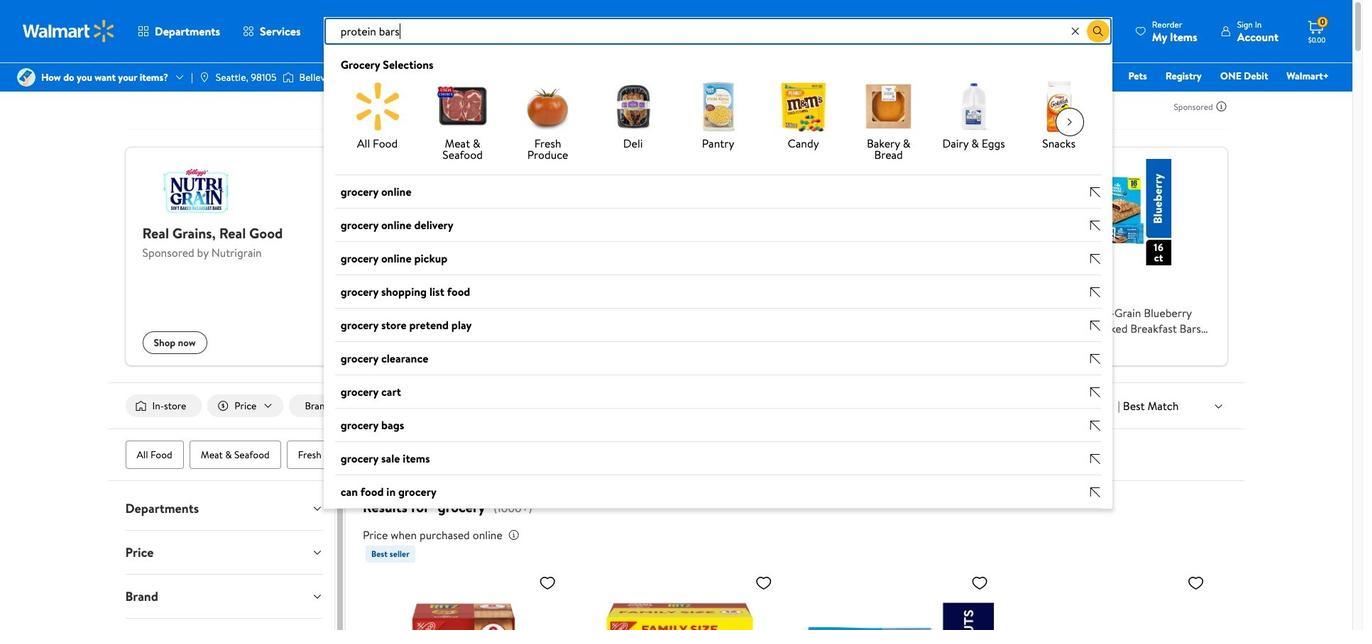 Task type: vqa. For each thing, say whether or not it's contained in the screenshot.
the nutrigrain image
yes



Task type: locate. For each thing, give the bounding box(es) containing it.
add to cart image
[[441, 258, 458, 275]]

update query to grocery store pretend play image
[[1090, 320, 1101, 331]]

search icon image
[[1093, 26, 1104, 37]]

Walmart Site-Wide search field
[[324, 17, 1112, 509]]

 image
[[17, 68, 36, 87], [199, 72, 210, 83]]

legal information image
[[508, 530, 520, 541]]

sign in to add to favorites list, ritz family size fresh stacks crackers 17.8 oz image
[[755, 574, 772, 592]]

nutrigrain image
[[142, 159, 249, 223]]

birds eye broccoli florets frozen vegetables, 52 oz. (frozen) image
[[1014, 569, 1210, 630]]

ad disclaimer and feedback image
[[1216, 101, 1227, 112]]

2 tab from the top
[[114, 531, 334, 574]]

4 tab from the top
[[114, 619, 334, 630]]

 image
[[282, 70, 294, 84]]

tab
[[114, 487, 334, 530], [114, 531, 334, 574], [114, 575, 334, 618], [114, 619, 334, 630]]

group
[[324, 175, 1112, 509]]

update query to grocery online image
[[1090, 187, 1101, 198]]

update query to grocery clearance image
[[1090, 353, 1101, 365]]

sort and filter section element
[[108, 383, 1244, 429]]

update query to grocery cart image
[[1090, 387, 1101, 398]]

next slide for horizontal chip scroller list image
[[1056, 108, 1084, 136]]

sign in to add to favorites list, birds eye broccoli florets frozen vegetables, 52 oz. (frozen) image
[[1187, 574, 1204, 592]]

list box
[[324, 45, 1112, 509]]



Task type: describe. For each thing, give the bounding box(es) containing it.
3 tab from the top
[[114, 575, 334, 618]]

birds eye steamfresh brussels sprouts, frozen, 10.8 oz image
[[798, 569, 994, 630]]

update query to grocery online pickup image
[[1090, 253, 1101, 265]]

sign in to add to favorites list, birds eye steamfresh brussels sprouts, frozen, 10.8 oz image
[[971, 574, 988, 592]]

Search search field
[[324, 17, 1112, 45]]

sign in to add to favorites list, ritz fresh stacks original crackers, 11.8 oz (8 stacks) image
[[539, 574, 556, 592]]

clear search field text image
[[1070, 25, 1081, 37]]

update query to grocery shopping list food image
[[1090, 287, 1101, 298]]

ritz fresh stacks original crackers, 11.8 oz (8 stacks) image
[[366, 569, 562, 630]]

sort by best match image
[[1213, 401, 1224, 412]]

ritz family size fresh stacks crackers 17.8 oz image
[[582, 569, 778, 630]]

0 horizontal spatial  image
[[17, 68, 36, 87]]

update query to grocery sale items image
[[1090, 454, 1101, 465]]

update query to grocery bags image
[[1090, 420, 1101, 432]]

walmart image
[[23, 20, 115, 43]]

1 horizontal spatial  image
[[199, 72, 210, 83]]

update query to can food in grocery image
[[1090, 487, 1101, 498]]

1 tab from the top
[[114, 487, 334, 530]]

update query to grocery online delivery image
[[1090, 220, 1101, 231]]



